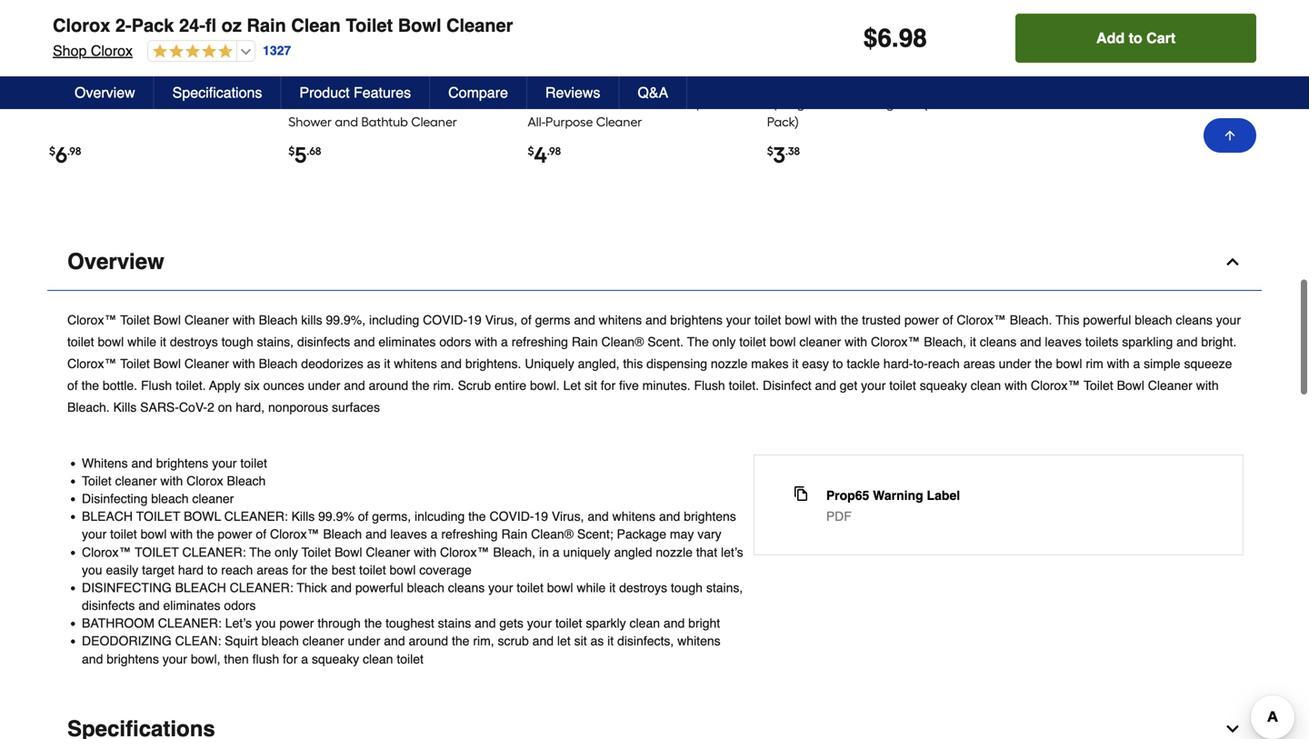 Task type: vqa. For each thing, say whether or not it's contained in the screenshot.
Scent;
yes



Task type: locate. For each thing, give the bounding box(es) containing it.
$ for $ 5 .68
[[289, 144, 295, 158]]

refreshing
[[512, 334, 568, 349], [441, 527, 498, 542]]

reach
[[928, 356, 960, 371], [221, 563, 253, 577]]

5
[[295, 142, 307, 168]]

24- down shop clorox
[[131, 78, 149, 93]]

0 horizontal spatial clean®
[[531, 527, 574, 542]]

the left rim.
[[412, 378, 430, 393]]

clean up scrubbing
[[291, 15, 341, 36]]

bleach down hard on the bottom left
[[175, 581, 226, 595]]

1 horizontal spatial under
[[348, 634, 380, 649]]

2 vertical spatial clean
[[573, 96, 607, 111]]

0 horizontal spatial clean
[[363, 652, 393, 666]]

24- inside 2-pack 24-fl oz rain clean toilet bowl cleaner
[[131, 78, 149, 93]]

kills down bottle.
[[113, 400, 137, 415]]

1 horizontal spatial 24-
[[179, 15, 205, 36]]

1 horizontal spatial add
[[1097, 30, 1125, 46]]

1 vertical spatial shower
[[289, 114, 332, 129]]

1 vertical spatial clean
[[204, 78, 238, 93]]

clean
[[291, 15, 341, 36], [204, 78, 238, 93], [573, 96, 607, 111]]

.98 down 2-pack 24-fl oz rain clean toilet bowl cleaner
[[67, 144, 81, 158]]

cleaner
[[447, 15, 513, 36], [113, 96, 159, 111], [411, 114, 457, 129], [596, 114, 642, 129], [185, 313, 229, 327], [185, 356, 229, 371], [1148, 378, 1193, 393], [366, 545, 410, 560]]

0 horizontal spatial squeaky
[[312, 652, 359, 666]]

0 vertical spatial only
[[713, 334, 736, 349]]

0 vertical spatial for
[[601, 378, 616, 393]]

0 horizontal spatial power
[[218, 527, 252, 542]]

toilet left bowl
[[136, 509, 180, 524]]

tough inside 'clorox™ toilet bowl cleaner with bleach kills 99.9%, including covid-19 virus, of germs and whitens and brightens your toilet bowl with the trusted power of clorox™ bleach. this powerful bleach cleans your toilet bowl while it destroys tough stains, disinfects and eliminates odors with a refreshing rain clean® scent. the only toilet bowl cleaner with clorox™ bleach, it cleans and leaves toilets sparkling and bright. clorox™ toilet bowl cleaner with bleach deodorizes as it whitens and brightens. uniquely angled, this dispensing nozzle makes it easy to tackle hard-to-reach areas under the bowl rim with a simple squeeze of the bottle. flush toilet. apply six ounces under and around the rim. scrub entire bowl. let sit for five minutes. flush toilet. disinfect and get your toilet squeaky clean with clorox™ toilet bowl cleaner with bleach. kills sars-cov-2 on hard, nonporous surfaces'
[[222, 334, 253, 349]]

0 horizontal spatial you
[[82, 563, 102, 577]]

stains,
[[257, 334, 294, 349], [706, 581, 743, 595]]

1 .98 from the left
[[67, 144, 81, 158]]

1 vertical spatial clean
[[630, 616, 660, 631]]

whitens up this
[[599, 313, 642, 327]]

and down product features 'button'
[[335, 114, 358, 129]]

4.7 stars image
[[148, 44, 233, 60]]

eliminates inside whitens and brightens your toilet toilet cleaner with clorox bleach disinfecting bleach cleaner bleach toilet bowl cleaner: kills 99.9% of germs, inlcuding the covid-19 virus, and whitens and brightens your toilet bowl with the power of clorox™ bleach and leaves a refreshing rain clean® scent; package may vary clorox™ toilet cleaner: the only toilet bowl cleaner with clorox™ bleach, in a uniquely angled nozzle that let's you easily target hard to reach areas for the best toilet bowl coverage disinfecting bleach cleaner: thick and powerful bleach cleans your toilet bowl while it destroys tough stains, disinfects and eliminates odors bathroom cleaner: let's you power through the toughest stains and gets your toilet sparkly clean and bright deodorizing clean: squirt bleach cleaner under and around the rim, scrub and let sit as it disinfects, whitens and brightens your bowl, then flush for a squeaky clean toilet
[[163, 598, 221, 613]]

0 vertical spatial 4
[[1112, 32, 1120, 47]]

1 horizontal spatial only
[[713, 334, 736, 349]]

destroys inside 'clorox™ toilet bowl cleaner with bleach kills 99.9%, including covid-19 virus, of germs and whitens and brightens your toilet bowl with the trusted power of clorox™ bleach. this powerful bleach cleans your toilet bowl while it destroys tough stains, disinfects and eliminates odors with a refreshing rain clean® scent. the only toilet bowl cleaner with clorox™ bleach, it cleans and leaves toilets sparkling and bright. clorox™ toilet bowl cleaner with bleach deodorizes as it whitens and brightens. uniquely angled, this dispensing nozzle makes it easy to tackle hard-to-reach areas under the bowl rim with a simple squeeze of the bottle. flush toilet. apply six ounces under and around the rim. scrub entire bowl. let sit for five minutes. flush toilet. disinfect and get your toilet squeaky clean with clorox™ toilet bowl cleaner with bleach. kills sars-cov-2 on hard, nonporous surfaces'
[[170, 334, 218, 349]]

the
[[841, 313, 859, 327], [1035, 356, 1053, 371], [81, 378, 99, 393], [412, 378, 430, 393], [468, 509, 486, 524], [196, 527, 214, 542], [310, 563, 328, 577], [364, 616, 382, 631], [452, 634, 470, 649]]

0 horizontal spatial eliminates
[[163, 598, 221, 613]]

with
[[626, 78, 651, 93], [815, 96, 840, 111], [233, 313, 255, 327], [815, 313, 838, 327], [475, 334, 498, 349], [845, 334, 868, 349], [233, 356, 255, 371], [1107, 356, 1130, 371], [1005, 378, 1028, 393], [1197, 378, 1219, 393], [160, 474, 183, 488], [170, 527, 193, 542], [414, 545, 437, 560]]

2 toilet. from the left
[[729, 378, 759, 393]]

pack)
[[767, 114, 799, 129]]

reviews
[[546, 84, 601, 101]]

99.9%,
[[326, 313, 366, 327]]

1 vertical spatial tough
[[671, 581, 703, 595]]

clorox™ toilet bowl cleaner with bleach kills 99.9%, including covid-19 virus, of germs and whitens and brightens your toilet bowl with the trusted power of clorox™ bleach. this powerful bleach cleans your toilet bowl while it destroys tough stains, disinfects and eliminates odors with a refreshing rain clean® scent. the only toilet bowl cleaner with clorox™ bleach, it cleans and leaves toilets sparkling and bright. clorox™ toilet bowl cleaner with bleach deodorizes as it whitens and brightens. uniquely angled, this dispensing nozzle makes it easy to tackle hard-to-reach areas under the bowl rim with a simple squeeze of the bottle. flush toilet. apply six ounces under and around the rim. scrub entire bowl. let sit for five minutes. flush toilet. disinfect and get your toilet squeaky clean with clorox™ toilet bowl cleaner with bleach. kills sars-cov-2 on hard, nonporous surfaces
[[67, 313, 1241, 415]]

clorox
[[53, 15, 110, 36], [91, 42, 133, 59], [49, 78, 86, 93], [528, 78, 565, 93], [187, 474, 223, 488]]

0 vertical spatial squeaky
[[920, 378, 968, 393]]

virus, up scent;
[[552, 509, 584, 524]]

bowl inside whitens and brightens your toilet toilet cleaner with clorox bleach disinfecting bleach cleaner bleach toilet bowl cleaner: kills 99.9% of germs, inlcuding the covid-19 virus, and whitens and brightens your toilet bowl with the power of clorox™ bleach and leaves a refreshing rain clean® scent; package may vary clorox™ toilet cleaner: the only toilet bowl cleaner with clorox™ bleach, in a uniquely angled nozzle that let's you easily target hard to reach areas for the best toilet bowl coverage disinfecting bleach cleaner: thick and powerful bleach cleans your toilet bowl while it destroys tough stains, disinfects and eliminates odors bathroom cleaner: let's you power through the toughest stains and gets your toilet sparkly clean and bright deodorizing clean: squirt bleach cleaner under and around the rim, scrub and let sit as it disinfects, whitens and brightens your bowl, then flush for a squeaky clean toilet
[[335, 545, 362, 560]]

cleaner inside 2-pack 24-fl oz rain clean toilet bowl cleaner
[[113, 96, 159, 111]]

0 vertical spatial 32-
[[696, 78, 714, 93]]

6
[[878, 24, 892, 53], [55, 142, 67, 168]]

brightens up scent.
[[670, 313, 723, 327]]

arrow up image
[[1223, 128, 1238, 143]]

0 vertical spatial areas
[[964, 356, 996, 371]]

and left toilets
[[1021, 334, 1042, 349]]

0 horizontal spatial under
[[308, 378, 341, 393]]

hard,
[[236, 400, 265, 415]]

0 vertical spatial reach
[[928, 356, 960, 371]]

destroys down the angled
[[619, 581, 668, 595]]

1 horizontal spatial toilet.
[[729, 378, 759, 393]]

2 vertical spatial under
[[348, 634, 380, 649]]

1 vertical spatial covid-
[[490, 509, 534, 524]]

$ 6 .98
[[49, 142, 81, 168]]

ounces
[[263, 378, 304, 393]]

0 horizontal spatial as
[[367, 356, 381, 371]]

cart
[[1147, 30, 1176, 46]]

stains, inside whitens and brightens your toilet toilet cleaner with clorox bleach disinfecting bleach cleaner bleach toilet bowl cleaner: kills 99.9% of germs, inlcuding the covid-19 virus, and whitens and brightens your toilet bowl with the power of clorox™ bleach and leaves a refreshing rain clean® scent; package may vary clorox™ toilet cleaner: the only toilet bowl cleaner with clorox™ bleach, in a uniquely angled nozzle that let's you easily target hard to reach areas for the best toilet bowl coverage disinfecting bleach cleaner: thick and powerful bleach cleans your toilet bowl while it destroys tough stains, disinfects and eliminates odors bathroom cleaner: let's you power through the toughest stains and gets your toilet sparkly clean and bright deodorizing clean: squirt bleach cleaner under and around the rim, scrub and let sit as it disinfects, whitens and brightens your bowl, then flush for a squeaky clean toilet
[[706, 581, 743, 595]]

1 horizontal spatial kills
[[292, 509, 315, 524]]

powerful inside 'clorox™ toilet bowl cleaner with bleach kills 99.9%, including covid-19 virus, of germs and whitens and brightens your toilet bowl with the trusted power of clorox™ bleach. this powerful bleach cleans your toilet bowl while it destroys tough stains, disinfects and eliminates odors with a refreshing rain clean® scent. the only toilet bowl cleaner with clorox™ bleach, it cleans and leaves toilets sparkling and bright. clorox™ toilet bowl cleaner with bleach deodorizes as it whitens and brightens. uniquely angled, this dispensing nozzle makes it easy to tackle hard-to-reach areas under the bowl rim with a simple squeeze of the bottle. flush toilet. apply six ounces under and around the rim. scrub entire bowl. let sit for five minutes. flush toilet. disinfect and get your toilet squeaky clean with clorox™ toilet bowl cleaner with bleach. kills sars-cov-2 on hard, nonporous surfaces'
[[1084, 313, 1132, 327]]

0 vertical spatial sit
[[585, 378, 597, 393]]

1 horizontal spatial bleach,
[[924, 334, 967, 349]]

rain inside clean-up with bleach 32-fl oz rain clean disinfectant liquid all-purpose cleaner
[[544, 96, 570, 111]]

around inside whitens and brightens your toilet toilet cleaner with clorox bleach disinfecting bleach cleaner bleach toilet bowl cleaner: kills 99.9% of germs, inlcuding the covid-19 virus, and whitens and brightens your toilet bowl with the power of clorox™ bleach and leaves a refreshing rain clean® scent; package may vary clorox™ toilet cleaner: the only toilet bowl cleaner with clorox™ bleach, in a uniquely angled nozzle that let's you easily target hard to reach areas for the best toilet bowl coverage disinfecting bleach cleaner: thick and powerful bleach cleans your toilet bowl while it destroys tough stains, disinfects and eliminates odors bathroom cleaner: let's you power through the toughest stains and gets your toilet sparkly clean and bright deodorizing clean: squirt bleach cleaner under and around the rim, scrub and let sit as it disinfects, whitens and brightens your bowl, then flush for a squeaky clean toilet
[[409, 634, 448, 649]]

1 horizontal spatial you
[[255, 616, 276, 631]]

bleach down coverage
[[407, 581, 445, 595]]

cleans inside whitens and brightens your toilet toilet cleaner with clorox bleach disinfecting bleach cleaner bleach toilet bowl cleaner: kills 99.9% of germs, inlcuding the covid-19 virus, and whitens and brightens your toilet bowl with the power of clorox™ bleach and leaves a refreshing rain clean® scent; package may vary clorox™ toilet cleaner: the only toilet bowl cleaner with clorox™ bleach, in a uniquely angled nozzle that let's you easily target hard to reach areas for the best toilet bowl coverage disinfecting bleach cleaner: thick and powerful bleach cleans your toilet bowl while it destroys tough stains, disinfects and eliminates odors bathroom cleaner: let's you power through the toughest stains and gets your toilet sparkly clean and bright deodorizing clean: squirt bleach cleaner under and around the rim, scrub and let sit as it disinfects, whitens and brightens your bowl, then flush for a squeaky clean toilet
[[448, 581, 485, 595]]

0 vertical spatial shower
[[437, 78, 480, 93]]

the inside whitens and brightens your toilet toilet cleaner with clorox bleach disinfecting bleach cleaner bleach toilet bowl cleaner: kills 99.9% of germs, inlcuding the covid-19 virus, and whitens and brightens your toilet bowl with the power of clorox™ bleach and leaves a refreshing rain clean® scent; package may vary clorox™ toilet cleaner: the only toilet bowl cleaner with clorox™ bleach, in a uniquely angled nozzle that let's you easily target hard to reach areas for the best toilet bowl coverage disinfecting bleach cleaner: thick and powerful bleach cleans your toilet bowl while it destroys tough stains, disinfects and eliminates odors bathroom cleaner: let's you power through the toughest stains and gets your toilet sparkly clean and bright deodorizing clean: squirt bleach cleaner under and around the rim, scrub and let sit as it disinfects, whitens and brightens your bowl, then flush for a squeaky clean toilet
[[249, 545, 271, 560]]

1 vertical spatial 6
[[55, 142, 67, 168]]

32- inside clean-up with bleach 32-fl oz rain clean disinfectant liquid all-purpose cleaner
[[696, 78, 714, 93]]

bleach. down bottle.
[[67, 400, 110, 415]]

cleaner up easy
[[800, 334, 841, 349]]

power inside 'clorox™ toilet bowl cleaner with bleach kills 99.9%, including covid-19 virus, of germs and whitens and brightens your toilet bowl with the trusted power of clorox™ bleach. this powerful bleach cleans your toilet bowl while it destroys tough stains, disinfects and eliminates odors with a refreshing rain clean® scent. the only toilet bowl cleaner with clorox™ bleach, it cleans and leaves toilets sparkling and bright. clorox™ toilet bowl cleaner with bleach deodorizes as it whitens and brightens. uniquely angled, this dispensing nozzle makes it easy to tackle hard-to-reach areas under the bowl rim with a simple squeeze of the bottle. flush toilet. apply six ounces under and around the rim. scrub entire bowl. let sit for five minutes. flush toilet. disinfect and get your toilet squeaky clean with clorox™ toilet bowl cleaner with bleach. kills sars-cov-2 on hard, nonporous surfaces'
[[905, 313, 939, 327]]

0 horizontal spatial virus,
[[485, 313, 518, 327]]

sit inside 'clorox™ toilet bowl cleaner with bleach kills 99.9%, including covid-19 virus, of germs and whitens and brightens your toilet bowl with the trusted power of clorox™ bleach. this powerful bleach cleans your toilet bowl while it destroys tough stains, disinfects and eliminates odors with a refreshing rain clean® scent. the only toilet bowl cleaner with clorox™ bleach, it cleans and leaves toilets sparkling and bright. clorox™ toilet bowl cleaner with bleach deodorizes as it whitens and brightens. uniquely angled, this dispensing nozzle makes it easy to tackle hard-to-reach areas under the bowl rim with a simple squeeze of the bottle. flush toilet. apply six ounces under and around the rim. scrub entire bowl. let sit for five minutes. flush toilet. disinfect and get your toilet squeaky clean with clorox™ toilet bowl cleaner with bleach. kills sars-cov-2 on hard, nonporous surfaces'
[[585, 378, 597, 393]]

bowl,
[[191, 652, 221, 666]]

to inside 'clorox™ toilet bowl cleaner with bleach kills 99.9%, including covid-19 virus, of germs and whitens and brightens your toilet bowl with the trusted power of clorox™ bleach. this powerful bleach cleans your toilet bowl while it destroys tough stains, disinfects and eliminates odors with a refreshing rain clean® scent. the only toilet bowl cleaner with clorox™ bleach, it cleans and leaves toilets sparkling and bright. clorox™ toilet bowl cleaner with bleach deodorizes as it whitens and brightens. uniquely angled, this dispensing nozzle makes it easy to tackle hard-to-reach areas under the bowl rim with a simple squeeze of the bottle. flush toilet. apply six ounces under and around the rim. scrub entire bowl. let sit for five minutes. flush toilet. disinfect and get your toilet squeaky clean with clorox™ toilet bowl cleaner with bleach. kills sars-cov-2 on hard, nonporous surfaces'
[[833, 356, 843, 371]]

(3-
[[924, 96, 938, 111]]

pack inside 2-pack 24-fl oz rain clean toilet bowl cleaner
[[100, 78, 128, 93]]

squeaky inside whitens and brightens your toilet toilet cleaner with clorox bleach disinfecting bleach cleaner bleach toilet bowl cleaner: kills 99.9% of germs, inlcuding the covid-19 virus, and whitens and brightens your toilet bowl with the power of clorox™ bleach and leaves a refreshing rain clean® scent; package may vary clorox™ toilet cleaner: the only toilet bowl cleaner with clorox™ bleach, in a uniquely angled nozzle that let's you easily target hard to reach areas for the best toilet bowl coverage disinfecting bleach cleaner: thick and powerful bleach cleans your toilet bowl while it destroys tough stains, disinfects and eliminates odors bathroom cleaner: let's you power through the toughest stains and gets your toilet sparkly clean and bright deodorizing clean: squirt bleach cleaner under and around the rim, scrub and let sit as it disinfects, whitens and brightens your bowl, then flush for a squeaky clean toilet
[[312, 652, 359, 666]]

disinfectant
[[610, 96, 679, 111]]

leaves inside whitens and brightens your toilet toilet cleaner with clorox bleach disinfecting bleach cleaner bleach toilet bowl cleaner: kills 99.9% of germs, inlcuding the covid-19 virus, and whitens and brightens your toilet bowl with the power of clorox™ bleach and leaves a refreshing rain clean® scent; package may vary clorox™ toilet cleaner: the only toilet bowl cleaner with clorox™ bleach, in a uniquely angled nozzle that let's you easily target hard to reach areas for the best toilet bowl coverage disinfecting bleach cleaner: thick and powerful bleach cleans your toilet bowl while it destroys tough stains, disinfects and eliminates odors bathroom cleaner: let's you power through the toughest stains and gets your toilet sparkly clean and bright deodorizing clean: squirt bleach cleaner under and around the rim, scrub and let sit as it disinfects, whitens and brightens your bowl, then flush for a squeaky clean toilet
[[390, 527, 427, 542]]

powerful
[[1084, 313, 1132, 327], [355, 581, 404, 595]]

areas left best
[[257, 563, 289, 577]]

trusted
[[862, 313, 901, 327]]

around up surfaces
[[369, 378, 408, 393]]

$ 4 .98
[[528, 142, 561, 168]]

under
[[999, 356, 1032, 371], [308, 378, 341, 393], [348, 634, 380, 649]]

clorox down 'shop'
[[49, 78, 86, 93]]

6 list item
[[49, 0, 246, 194]]

bright.
[[1202, 334, 1237, 349]]

germs
[[535, 313, 571, 327]]

while down uniquely
[[577, 581, 606, 595]]

0 vertical spatial leaves
[[1045, 334, 1082, 349]]

reach inside 'clorox™ toilet bowl cleaner with bleach kills 99.9%, including covid-19 virus, of germs and whitens and brightens your toilet bowl with the trusted power of clorox™ bleach. this powerful bleach cleans your toilet bowl while it destroys tough stains, disinfects and eliminates odors with a refreshing rain clean® scent. the only toilet bowl cleaner with clorox™ bleach, it cleans and leaves toilets sparkling and bright. clorox™ toilet bowl cleaner with bleach deodorizes as it whitens and brightens. uniquely angled, this dispensing nozzle makes it easy to tackle hard-to-reach areas under the bowl rim with a simple squeeze of the bottle. flush toilet. apply six ounces under and around the rim. scrub entire bowl. let sit for five minutes. flush toilet. disinfect and get your toilet squeaky clean with clorox™ toilet bowl cleaner with bleach. kills sars-cov-2 on hard, nonporous surfaces'
[[928, 356, 960, 371]]

1 horizontal spatial squeaky
[[920, 378, 968, 393]]

0 horizontal spatial 19
[[468, 313, 482, 327]]

1 vertical spatial 4
[[534, 142, 547, 168]]

3 list item
[[767, 0, 964, 194]]

product features button
[[281, 76, 430, 109]]

power right "trusted"
[[905, 313, 939, 327]]

0 vertical spatial power
[[905, 313, 939, 327]]

scrub
[[498, 634, 529, 649]]

clean-
[[568, 78, 606, 93]]

1 vertical spatial 32-
[[336, 96, 354, 111]]

1 vertical spatial overview button
[[47, 234, 1262, 291]]

1 vertical spatial as
[[591, 634, 604, 649]]

$ inside $ 3 .38
[[767, 144, 774, 158]]

1 vertical spatial disinfects
[[82, 598, 135, 613]]

nozzle down the may
[[656, 545, 693, 560]]

pack up 4.7 stars image
[[132, 15, 174, 36]]

deodorizes
[[301, 356, 364, 371]]

.98 for 6
[[67, 144, 81, 158]]

0 vertical spatial powerful
[[1084, 313, 1132, 327]]

bowl left the rim
[[1056, 356, 1083, 371]]

bottle.
[[103, 378, 137, 393]]

.98 inside $ 6 .98
[[67, 144, 81, 158]]

rain down 4.7 stars image
[[175, 78, 201, 93]]

32- up liquid
[[696, 78, 714, 93]]

destroys up apply
[[170, 334, 218, 349]]

4 inside list item
[[534, 142, 547, 168]]

to inside "button"
[[1129, 30, 1143, 46]]

2- up shop clorox
[[115, 15, 132, 36]]

clean:
[[175, 634, 221, 649]]

odors inside 'clorox™ toilet bowl cleaner with bleach kills 99.9%, including covid-19 virus, of germs and whitens and brightens your toilet bowl with the trusted power of clorox™ bleach. this powerful bleach cleans your toilet bowl while it destroys tough stains, disinfects and eliminates odors with a refreshing rain clean® scent. the only toilet bowl cleaner with clorox™ bleach, it cleans and leaves toilets sparkling and bright. clorox™ toilet bowl cleaner with bleach deodorizes as it whitens and brightens. uniquely angled, this dispensing nozzle makes it easy to tackle hard-to-reach areas under the bowl rim with a simple squeeze of the bottle. flush toilet. apply six ounces under and around the rim. scrub entire bowl. let sit for five minutes. flush toilet. disinfect and get your toilet squeaky clean with clorox™ toilet bowl cleaner with bleach. kills sars-cov-2 on hard, nonporous surfaces'
[[440, 334, 471, 349]]

refreshing down inlcuding
[[441, 527, 498, 542]]

0 horizontal spatial powerful
[[355, 581, 404, 595]]

overview button up scent.
[[47, 234, 1262, 291]]

0 horizontal spatial reach
[[221, 563, 253, 577]]

4
[[1112, 32, 1120, 47], [534, 142, 547, 168]]

6 inside list item
[[55, 142, 67, 168]]

compare button
[[430, 76, 527, 109]]

leaves down germs,
[[390, 527, 427, 542]]

stains, down let's
[[706, 581, 743, 595]]

toilet. down makes
[[729, 378, 759, 393]]

the left bottle.
[[81, 378, 99, 393]]

and down the 99.9%,
[[354, 334, 375, 349]]

clean®
[[602, 334, 644, 349], [531, 527, 574, 542]]

32- down scrubbing bubbles
[[336, 96, 354, 111]]

1 horizontal spatial 6
[[878, 24, 892, 53]]

1 horizontal spatial .98
[[547, 144, 561, 158]]

kills inside 'clorox™ toilet bowl cleaner with bleach kills 99.9%, including covid-19 virus, of germs and whitens and brightens your toilet bowl with the trusted power of clorox™ bleach. this powerful bleach cleans your toilet bowl while it destroys tough stains, disinfects and eliminates odors with a refreshing rain clean® scent. the only toilet bowl cleaner with clorox™ bleach, it cleans and leaves toilets sparkling and bright. clorox™ toilet bowl cleaner with bleach deodorizes as it whitens and brightens. uniquely angled, this dispensing nozzle makes it easy to tackle hard-to-reach areas under the bowl rim with a simple squeeze of the bottle. flush toilet. apply six ounces under and around the rim. scrub entire bowl. let sit for five minutes. flush toilet. disinfect and get your toilet squeaky clean with clorox™ toilet bowl cleaner with bleach. kills sars-cov-2 on hard, nonporous surfaces'
[[113, 400, 137, 415]]

0 horizontal spatial pack
[[100, 78, 128, 93]]

cleaner inside mega shower foamer 32-fl oz rainshower shower and bathtub cleaner
[[411, 114, 457, 129]]

bowl up easy
[[785, 313, 811, 327]]

specifications
[[173, 84, 262, 101]]

0 horizontal spatial leaves
[[390, 527, 427, 542]]

you left 'easily'
[[82, 563, 102, 577]]

1 vertical spatial virus,
[[552, 509, 584, 524]]

as
[[367, 356, 381, 371], [591, 634, 604, 649]]

and up rim, on the bottom left of page
[[475, 616, 496, 631]]

1 flush from the left
[[141, 378, 172, 393]]

rain left scent;
[[502, 527, 528, 542]]

clean down clean-
[[573, 96, 607, 111]]

for left "five"
[[601, 378, 616, 393]]

brightens inside 'clorox™ toilet bowl cleaner with bleach kills 99.9%, including covid-19 virus, of germs and whitens and brightens your toilet bowl with the trusted power of clorox™ bleach. this powerful bleach cleans your toilet bowl while it destroys tough stains, disinfects and eliminates odors with a refreshing rain clean® scent. the only toilet bowl cleaner with clorox™ bleach, it cleans and leaves toilets sparkling and bright. clorox™ toilet bowl cleaner with bleach deodorizes as it whitens and brightens. uniquely angled, this dispensing nozzle makes it easy to tackle hard-to-reach areas under the bowl rim with a simple squeeze of the bottle. flush toilet. apply six ounces under and around the rim. scrub entire bowl. let sit for five minutes. flush toilet. disinfect and get your toilet squeaky clean with clorox™ toilet bowl cleaner with bleach. kills sars-cov-2 on hard, nonporous surfaces'
[[670, 313, 723, 327]]

0 vertical spatial destroys
[[170, 334, 218, 349]]

2 .98 from the left
[[547, 144, 561, 158]]

overview button down shop clorox
[[56, 76, 154, 109]]

virus,
[[485, 313, 518, 327], [552, 509, 584, 524]]

and left let
[[533, 634, 554, 649]]

add to cart button
[[1016, 14, 1257, 63]]

reach right hard on the bottom left
[[221, 563, 253, 577]]

0 vertical spatial odors
[[440, 334, 471, 349]]

0 horizontal spatial nozzle
[[656, 545, 693, 560]]

0 horizontal spatial only
[[275, 545, 298, 560]]

.38
[[786, 144, 800, 158]]

$ inside $ 5 .68
[[289, 144, 295, 158]]

0 horizontal spatial bleach.
[[67, 400, 110, 415]]

0 horizontal spatial shower
[[289, 114, 332, 129]]

1 vertical spatial you
[[255, 616, 276, 631]]

0 horizontal spatial disinfects
[[82, 598, 135, 613]]

1 vertical spatial eliminates
[[163, 598, 221, 613]]

1 vertical spatial the
[[249, 545, 271, 560]]

0 vertical spatial virus,
[[485, 313, 518, 327]]

1 horizontal spatial refreshing
[[512, 334, 568, 349]]

whitens up rim.
[[394, 356, 437, 371]]

squeaky
[[920, 378, 968, 393], [312, 652, 359, 666]]

0 horizontal spatial 6
[[55, 142, 67, 168]]

chevron down image
[[1224, 720, 1242, 738]]

0 horizontal spatial 32-
[[336, 96, 354, 111]]

refreshing inside 'clorox™ toilet bowl cleaner with bleach kills 99.9%, including covid-19 virus, of germs and whitens and brightens your toilet bowl with the trusted power of clorox™ bleach. this powerful bleach cleans your toilet bowl while it destroys tough stains, disinfects and eliminates odors with a refreshing rain clean® scent. the only toilet bowl cleaner with clorox™ bleach, it cleans and leaves toilets sparkling and bright. clorox™ toilet bowl cleaner with bleach deodorizes as it whitens and brightens. uniquely angled, this dispensing nozzle makes it easy to tackle hard-to-reach areas under the bowl rim with a simple squeeze of the bottle. flush toilet. apply six ounces under and around the rim. scrub entire bowl. let sit for five minutes. flush toilet. disinfect and get your toilet squeaky clean with clorox™ toilet bowl cleaner with bleach. kills sars-cov-2 on hard, nonporous surfaces'
[[512, 334, 568, 349]]

$ for $ 3 .38
[[767, 144, 774, 158]]

powerful inside whitens and brightens your toilet toilet cleaner with clorox bleach disinfecting bleach cleaner bleach toilet bowl cleaner: kills 99.9% of germs, inlcuding the covid-19 virus, and whitens and brightens your toilet bowl with the power of clorox™ bleach and leaves a refreshing rain clean® scent; package may vary clorox™ toilet cleaner: the only toilet bowl cleaner with clorox™ bleach, in a uniquely angled nozzle that let's you easily target hard to reach areas for the best toilet bowl coverage disinfecting bleach cleaner: thick and powerful bleach cleans your toilet bowl while it destroys tough stains, disinfects and eliminates odors bathroom cleaner: let's you power through the toughest stains and gets your toilet sparkly clean and bright deodorizing clean: squirt bleach cleaner under and around the rim, scrub and let sit as it disinfects, whitens and brightens your bowl, then flush for a squeaky clean toilet
[[355, 581, 404, 595]]

the inside 'clorox™ toilet bowl cleaner with bleach kills 99.9%, including covid-19 virus, of germs and whitens and brightens your toilet bowl with the trusted power of clorox™ bleach. this powerful bleach cleans your toilet bowl while it destroys tough stains, disinfects and eliminates odors with a refreshing rain clean® scent. the only toilet bowl cleaner with clorox™ bleach, it cleans and leaves toilets sparkling and bright. clorox™ toilet bowl cleaner with bleach deodorizes as it whitens and brightens. uniquely angled, this dispensing nozzle makes it easy to tackle hard-to-reach areas under the bowl rim with a simple squeeze of the bottle. flush toilet. apply six ounces under and around the rim. scrub entire bowl. let sit for five minutes. flush toilet. disinfect and get your toilet squeaky clean with clorox™ toilet bowl cleaner with bleach. kills sars-cov-2 on hard, nonporous surfaces'
[[687, 334, 709, 349]]

the right through
[[364, 616, 382, 631]]

4 list item
[[528, 0, 725, 194]]

clorox up shop clorox
[[53, 15, 110, 36]]

bleach down the disinfecting
[[82, 509, 133, 524]]

0 horizontal spatial 4
[[534, 142, 547, 168]]

it
[[160, 334, 166, 349], [970, 334, 977, 349], [384, 356, 390, 371], [792, 356, 799, 371], [610, 581, 616, 595], [608, 634, 614, 649]]

toilets
[[1086, 334, 1119, 349]]

1 vertical spatial squeaky
[[312, 652, 359, 666]]

2- inside 2-pack 24-fl oz rain clean toilet bowl cleaner
[[89, 78, 100, 93]]

shower down foamer
[[289, 114, 332, 129]]

on
[[218, 400, 232, 415]]

document image
[[794, 486, 808, 501]]

squeaky down through
[[312, 652, 359, 666]]

of
[[521, 313, 532, 327], [943, 313, 954, 327], [67, 378, 78, 393], [358, 509, 369, 524], [256, 527, 267, 542]]

package
[[617, 527, 667, 542]]

let
[[563, 378, 581, 393]]

6 for .
[[878, 24, 892, 53]]

and down best
[[331, 581, 352, 595]]

only inside whitens and brightens your toilet toilet cleaner with clorox bleach disinfecting bleach cleaner bleach toilet bowl cleaner: kills 99.9% of germs, inlcuding the covid-19 virus, and whitens and brightens your toilet bowl with the power of clorox™ bleach and leaves a refreshing rain clean® scent; package may vary clorox™ toilet cleaner: the only toilet bowl cleaner with clorox™ bleach, in a uniquely angled nozzle that let's you easily target hard to reach areas for the best toilet bowl coverage disinfecting bleach cleaner: thick and powerful bleach cleans your toilet bowl while it destroys tough stains, disinfects and eliminates odors bathroom cleaner: let's you power through the toughest stains and gets your toilet sparkly clean and bright deodorizing clean: squirt bleach cleaner under and around the rim, scrub and let sit as it disinfects, whitens and brightens your bowl, then flush for a squeaky clean toilet
[[275, 545, 298, 560]]

shower right mega
[[437, 78, 480, 93]]

$
[[864, 24, 878, 53], [49, 144, 55, 158], [289, 144, 295, 158], [528, 144, 534, 158], [767, 144, 774, 158]]

for right flush
[[283, 652, 298, 666]]

to left cart at the right top of the page
[[1071, 32, 1082, 47]]

while inside 'clorox™ toilet bowl cleaner with bleach kills 99.9%, including covid-19 virus, of germs and whitens and brightens your toilet bowl with the trusted power of clorox™ bleach. this powerful bleach cleans your toilet bowl while it destroys tough stains, disinfects and eliminates odors with a refreshing rain clean® scent. the only toilet bowl cleaner with clorox™ bleach, it cleans and leaves toilets sparkling and bright. clorox™ toilet bowl cleaner with bleach deodorizes as it whitens and brightens. uniquely angled, this dispensing nozzle makes it easy to tackle hard-to-reach areas under the bowl rim with a simple squeeze of the bottle. flush toilet. apply six ounces under and around the rim. scrub entire bowl. let sit for five minutes. flush toilet. disinfect and get your toilet squeaky clean with clorox™ toilet bowl cleaner with bleach. kills sars-cov-2 on hard, nonporous surfaces'
[[127, 334, 156, 349]]

1 horizontal spatial tough
[[671, 581, 703, 595]]

nozzle inside whitens and brightens your toilet toilet cleaner with clorox bleach disinfecting bleach cleaner bleach toilet bowl cleaner: kills 99.9% of germs, inlcuding the covid-19 virus, and whitens and brightens your toilet bowl with the power of clorox™ bleach and leaves a refreshing rain clean® scent; package may vary clorox™ toilet cleaner: the only toilet bowl cleaner with clorox™ bleach, in a uniquely angled nozzle that let's you easily target hard to reach areas for the best toilet bowl coverage disinfecting bleach cleaner: thick and powerful bleach cleans your toilet bowl while it destroys tough stains, disinfects and eliminates odors bathroom cleaner: let's you power through the toughest stains and gets your toilet sparkly clean and bright deodorizing clean: squirt bleach cleaner under and around the rim, scrub and let sit as it disinfects, whitens and brightens your bowl, then flush for a squeaky clean toilet
[[656, 545, 693, 560]]

powerful up toilets
[[1084, 313, 1132, 327]]

while up bottle.
[[127, 334, 156, 349]]

bowl up bottle.
[[98, 334, 124, 349]]

0 vertical spatial 19
[[468, 313, 482, 327]]

to right easy
[[833, 356, 843, 371]]

1 horizontal spatial destroys
[[619, 581, 668, 595]]

0 vertical spatial bleach.
[[1010, 313, 1053, 327]]

bowl down the in
[[547, 581, 573, 595]]

1 vertical spatial kills
[[292, 509, 315, 524]]

scent;
[[577, 527, 614, 542]]

1 horizontal spatial virus,
[[552, 509, 584, 524]]

bowl
[[398, 15, 442, 36], [82, 96, 110, 111], [153, 313, 181, 327], [153, 356, 181, 371], [1117, 378, 1145, 393], [335, 545, 362, 560]]

1 vertical spatial refreshing
[[441, 527, 498, 542]]

bowl
[[785, 313, 811, 327], [98, 334, 124, 349], [770, 334, 796, 349], [1056, 356, 1083, 371], [141, 527, 167, 542], [390, 563, 416, 577], [547, 581, 573, 595]]

bleach up bowl
[[151, 492, 189, 506]]

only right scent.
[[713, 334, 736, 349]]

0 horizontal spatial clean
[[204, 78, 238, 93]]

0 vertical spatial while
[[127, 334, 156, 349]]

flush up sars- on the left bottom of the page
[[141, 378, 172, 393]]

0 horizontal spatial cleans
[[448, 581, 485, 595]]

clorox up bowl
[[187, 474, 223, 488]]

apply
[[209, 378, 241, 393]]

.98 inside the $ 4 .98
[[547, 144, 561, 158]]

clean® inside 'clorox™ toilet bowl cleaner with bleach kills 99.9%, including covid-19 virus, of germs and whitens and brightens your toilet bowl with the trusted power of clorox™ bleach. this powerful bleach cleans your toilet bowl while it destroys tough stains, disinfects and eliminates odors with a refreshing rain clean® scent. the only toilet bowl cleaner with clorox™ bleach, it cleans and leaves toilets sparkling and bright. clorox™ toilet bowl cleaner with bleach deodorizes as it whitens and brightens. uniquely angled, this dispensing nozzle makes it easy to tackle hard-to-reach areas under the bowl rim with a simple squeeze of the bottle. flush toilet. apply six ounces under and around the rim. scrub entire bowl. let sit for five minutes. flush toilet. disinfect and get your toilet squeaky clean with clorox™ toilet bowl cleaner with bleach. kills sars-cov-2 on hard, nonporous surfaces'
[[602, 334, 644, 349]]

5 list item
[[289, 0, 485, 194]]

pack down shop clorox
[[100, 78, 128, 93]]

power down bowl
[[218, 527, 252, 542]]

rain inside 2-pack 24-fl oz rain clean toilet bowl cleaner
[[175, 78, 201, 93]]

add for add to cart 4 items
[[1044, 32, 1068, 47]]

fl inside clean-up with bleach 32-fl oz rain clean disinfectant liquid all-purpose cleaner
[[714, 78, 721, 93]]

0 horizontal spatial add
[[1044, 32, 1068, 47]]

1 horizontal spatial pack
[[132, 15, 174, 36]]

refreshing inside whitens and brightens your toilet toilet cleaner with clorox bleach disinfecting bleach cleaner bleach toilet bowl cleaner: kills 99.9% of germs, inlcuding the covid-19 virus, and whitens and brightens your toilet bowl with the power of clorox™ bleach and leaves a refreshing rain clean® scent; package may vary clorox™ toilet cleaner: the only toilet bowl cleaner with clorox™ bleach, in a uniquely angled nozzle that let's you easily target hard to reach areas for the best toilet bowl coverage disinfecting bleach cleaner: thick and powerful bleach cleans your toilet bowl while it destroys tough stains, disinfects and eliminates odors bathroom cleaner: let's you power through the toughest stains and gets your toilet sparkly clean and bright deodorizing clean: squirt bleach cleaner under and around the rim, scrub and let sit as it disinfects, whitens and brightens your bowl, then flush for a squeaky clean toilet
[[441, 527, 498, 542]]

0 vertical spatial bleach,
[[924, 334, 967, 349]]

1 horizontal spatial flush
[[694, 378, 725, 393]]

0 vertical spatial eliminates
[[379, 334, 436, 349]]

bleach
[[654, 78, 693, 93], [259, 313, 298, 327], [259, 356, 298, 371], [227, 474, 266, 488], [323, 527, 362, 542]]

fl inside 2-pack 24-fl oz rain clean toilet bowl cleaner
[[149, 78, 156, 93]]

0 vertical spatial 2-
[[115, 15, 132, 36]]

1 horizontal spatial nozzle
[[711, 356, 748, 371]]

1 horizontal spatial clean
[[291, 15, 341, 36]]

19 up the in
[[534, 509, 548, 524]]

shop
[[53, 42, 87, 59]]

$ 6 . 98
[[864, 24, 927, 53]]

scotch-
[[767, 78, 811, 93]]

only up thick
[[275, 545, 298, 560]]

vary
[[698, 527, 722, 542]]

add inside 'add to cart' "button"
[[1097, 30, 1125, 46]]

disinfect
[[763, 378, 812, 393]]

1 vertical spatial destroys
[[619, 581, 668, 595]]

the down the stains
[[452, 634, 470, 649]]

$ inside the $ 4 .98
[[528, 144, 534, 158]]

around inside 'clorox™ toilet bowl cleaner with bleach kills 99.9%, including covid-19 virus, of germs and whitens and brightens your toilet bowl with the trusted power of clorox™ bleach. this powerful bleach cleans your toilet bowl while it destroys tough stains, disinfects and eliminates odors with a refreshing rain clean® scent. the only toilet bowl cleaner with clorox™ bleach, it cleans and leaves toilets sparkling and bright. clorox™ toilet bowl cleaner with bleach deodorizes as it whitens and brightens. uniquely angled, this dispensing nozzle makes it easy to tackle hard-to-reach areas under the bowl rim with a simple squeeze of the bottle. flush toilet. apply six ounces under and around the rim. scrub entire bowl. let sit for five minutes. flush toilet. disinfect and get your toilet squeaky clean with clorox™ toilet bowl cleaner with bleach. kills sars-cov-2 on hard, nonporous surfaces'
[[369, 378, 408, 393]]

covid- right including in the top of the page
[[423, 313, 468, 327]]

compare
[[448, 84, 508, 101]]

minutes.
[[643, 378, 691, 393]]

eliminates
[[379, 334, 436, 349], [163, 598, 221, 613]]

that
[[696, 545, 718, 560]]

brightens down cov-
[[156, 456, 209, 470]]

the left the rim
[[1035, 356, 1053, 371]]

sit
[[585, 378, 597, 393], [574, 634, 587, 649]]

1 vertical spatial 19
[[534, 509, 548, 524]]

.98
[[67, 144, 81, 158], [547, 144, 561, 158]]

0 horizontal spatial .98
[[67, 144, 81, 158]]

1 vertical spatial leaves
[[390, 527, 427, 542]]

2- down shop clorox
[[89, 78, 100, 93]]

$ inside $ 6 .98
[[49, 144, 55, 158]]

clorox up all-
[[528, 78, 565, 93]]

0 vertical spatial kills
[[113, 400, 137, 415]]

19 inside 'clorox™ toilet bowl cleaner with bleach kills 99.9%, including covid-19 virus, of germs and whitens and brightens your toilet bowl with the trusted power of clorox™ bleach. this powerful bleach cleans your toilet bowl while it destroys tough stains, disinfects and eliminates odors with a refreshing rain clean® scent. the only toilet bowl cleaner with clorox™ bleach, it cleans and leaves toilets sparkling and bright. clorox™ toilet bowl cleaner with bleach deodorizes as it whitens and brightens. uniquely angled, this dispensing nozzle makes it easy to tackle hard-to-reach areas under the bowl rim with a simple squeeze of the bottle. flush toilet. apply six ounces under and around the rim. scrub entire bowl. let sit for five minutes. flush toilet. disinfect and get your toilet squeaky clean with clorox™ toilet bowl cleaner with bleach. kills sars-cov-2 on hard, nonporous surfaces'
[[468, 313, 482, 327]]

4 down all-
[[534, 142, 547, 168]]

disinfects up deodorizes
[[297, 334, 350, 349]]

oz inside 2-pack 24-fl oz rain clean toilet bowl cleaner
[[159, 78, 172, 93]]

scrub
[[458, 378, 491, 393]]

only inside 'clorox™ toilet bowl cleaner with bleach kills 99.9%, including covid-19 virus, of germs and whitens and brightens your toilet bowl with the trusted power of clorox™ bleach. this powerful bleach cleans your toilet bowl while it destroys tough stains, disinfects and eliminates odors with a refreshing rain clean® scent. the only toilet bowl cleaner with clorox™ bleach, it cleans and leaves toilets sparkling and bright. clorox™ toilet bowl cleaner with bleach deodorizes as it whitens and brightens. uniquely angled, this dispensing nozzle makes it easy to tackle hard-to-reach areas under the bowl rim with a simple squeeze of the bottle. flush toilet. apply six ounces under and around the rim. scrub entire bowl. let sit for five minutes. flush toilet. disinfect and get your toilet squeaky clean with clorox™ toilet bowl cleaner with bleach. kills sars-cov-2 on hard, nonporous surfaces'
[[713, 334, 736, 349]]

as right deodorizes
[[367, 356, 381, 371]]

2 horizontal spatial clean
[[971, 378, 1001, 393]]

odors up brightens.
[[440, 334, 471, 349]]

toilet. up cov-
[[176, 378, 206, 393]]

1 horizontal spatial areas
[[964, 356, 996, 371]]

destroys inside whitens and brightens your toilet toilet cleaner with clorox bleach disinfecting bleach cleaner bleach toilet bowl cleaner: kills 99.9% of germs, inlcuding the covid-19 virus, and whitens and brightens your toilet bowl with the power of clorox™ bleach and leaves a refreshing rain clean® scent; package may vary clorox™ toilet cleaner: the only toilet bowl cleaner with clorox™ bleach, in a uniquely angled nozzle that let's you easily target hard to reach areas for the best toilet bowl coverage disinfecting bleach cleaner: thick and powerful bleach cleans your toilet bowl while it destroys tough stains, disinfects and eliminates odors bathroom cleaner: let's you power through the toughest stains and gets your toilet sparkly clean and bright deodorizing clean: squirt bleach cleaner under and around the rim, scrub and let sit as it disinfects, whitens and brightens your bowl, then flush for a squeaky clean toilet
[[619, 581, 668, 595]]

foamer
[[289, 96, 333, 111]]

product
[[300, 84, 350, 101]]

clean® inside whitens and brightens your toilet toilet cleaner with clorox bleach disinfecting bleach cleaner bleach toilet bowl cleaner: kills 99.9% of germs, inlcuding the covid-19 virus, and whitens and brightens your toilet bowl with the power of clorox™ bleach and leaves a refreshing rain clean® scent; package may vary clorox™ toilet cleaner: the only toilet bowl cleaner with clorox™ bleach, in a uniquely angled nozzle that let's you easily target hard to reach areas for the best toilet bowl coverage disinfecting bleach cleaner: thick and powerful bleach cleans your toilet bowl while it destroys tough stains, disinfects and eliminates odors bathroom cleaner: let's you power through the toughest stains and gets your toilet sparkly clean and bright deodorizing clean: squirt bleach cleaner under and around the rim, scrub and let sit as it disinfects, whitens and brightens your bowl, then flush for a squeaky clean toilet
[[531, 527, 574, 542]]

add inside add to cart 4 items link
[[1044, 32, 1068, 47]]

under inside whitens and brightens your toilet toilet cleaner with clorox bleach disinfecting bleach cleaner bleach toilet bowl cleaner: kills 99.9% of germs, inlcuding the covid-19 virus, and whitens and brightens your toilet bowl with the power of clorox™ bleach and leaves a refreshing rain clean® scent; package may vary clorox™ toilet cleaner: the only toilet bowl cleaner with clorox™ bleach, in a uniquely angled nozzle that let's you easily target hard to reach areas for the best toilet bowl coverage disinfecting bleach cleaner: thick and powerful bleach cleans your toilet bowl while it destroys tough stains, disinfects and eliminates odors bathroom cleaner: let's you power through the toughest stains and gets your toilet sparkly clean and bright deodorizing clean: squirt bleach cleaner under and around the rim, scrub and let sit as it disinfects, whitens and brightens your bowl, then flush for a squeaky clean toilet
[[348, 634, 380, 649]]

2
[[207, 400, 214, 415]]

1 vertical spatial 2-
[[89, 78, 100, 93]]

squeaky inside 'clorox™ toilet bowl cleaner with bleach kills 99.9%, including covid-19 virus, of germs and whitens and brightens your toilet bowl with the trusted power of clorox™ bleach. this powerful bleach cleans your toilet bowl while it destroys tough stains, disinfects and eliminates odors with a refreshing rain clean® scent. the only toilet bowl cleaner with clorox™ bleach, it cleans and leaves toilets sparkling and bright. clorox™ toilet bowl cleaner with bleach deodorizes as it whitens and brightens. uniquely angled, this dispensing nozzle makes it easy to tackle hard-to-reach areas under the bowl rim with a simple squeeze of the bottle. flush toilet. apply six ounces under and around the rim. scrub entire bowl. let sit for five minutes. flush toilet. disinfect and get your toilet squeaky clean with clorox™ toilet bowl cleaner with bleach. kills sars-cov-2 on hard, nonporous surfaces'
[[920, 378, 968, 393]]

toilet
[[755, 313, 782, 327], [67, 334, 94, 349], [740, 334, 766, 349], [890, 378, 917, 393], [240, 456, 267, 470], [110, 527, 137, 542], [359, 563, 386, 577], [517, 581, 544, 595], [556, 616, 582, 631], [397, 652, 424, 666]]

specifications button
[[154, 76, 281, 109]]

with inside clean-up with bleach 32-fl oz rain clean disinfectant liquid all-purpose cleaner
[[626, 78, 651, 93]]

simple
[[1144, 356, 1181, 371]]

a right the in
[[553, 545, 560, 560]]

bleach up 'sparkling'
[[1135, 313, 1173, 327]]

kills left 99.9% on the left bottom of page
[[292, 509, 315, 524]]



Task type: describe. For each thing, give the bounding box(es) containing it.
bowl up makes
[[770, 334, 796, 349]]

cleaner: up clean:
[[158, 616, 222, 631]]

and up squeeze
[[1177, 334, 1198, 349]]

target
[[142, 563, 175, 577]]

prop65 warning label pdf
[[827, 488, 960, 524]]

sponge
[[767, 96, 812, 111]]

clorox right 'shop'
[[91, 42, 133, 59]]

clorox 2-pack 24-fl oz rain clean toilet bowl cleaner
[[53, 15, 513, 36]]

and down germs,
[[366, 527, 387, 542]]

odors inside whitens and brightens your toilet toilet cleaner with clorox bleach disinfecting bleach cleaner bleach toilet bowl cleaner: kills 99.9% of germs, inlcuding the covid-19 virus, and whitens and brightens your toilet bowl with the power of clorox™ bleach and leaves a refreshing rain clean® scent; package may vary clorox™ toilet cleaner: the only toilet bowl cleaner with clorox™ bleach, in a uniquely angled nozzle that let's you easily target hard to reach areas for the best toilet bowl coverage disinfecting bleach cleaner: thick and powerful bleach cleans your toilet bowl while it destroys tough stains, disinfects and eliminates odors bathroom cleaner: let's you power through the toughest stains and gets your toilet sparkly clean and bright deodorizing clean: squirt bleach cleaner under and around the rim, scrub and let sit as it disinfects, whitens and brightens your bowl, then flush for a squeaky clean toilet
[[224, 598, 256, 613]]

and right whitens
[[131, 456, 153, 470]]

clean inside 2-pack 24-fl oz rain clean toilet bowl cleaner
[[204, 78, 238, 93]]

0 vertical spatial 24-
[[179, 15, 205, 36]]

brightens down deodorizing
[[107, 652, 159, 666]]

easily
[[106, 563, 138, 577]]

cleaner inside 'clorox™ toilet bowl cleaner with bleach kills 99.9%, including covid-19 virus, of germs and whitens and brightens your toilet bowl with the trusted power of clorox™ bleach. this powerful bleach cleans your toilet bowl while it destroys tough stains, disinfects and eliminates odors with a refreshing rain clean® scent. the only toilet bowl cleaner with clorox™ bleach, it cleans and leaves toilets sparkling and bright. clorox™ toilet bowl cleaner with bleach deodorizes as it whitens and brightens. uniquely angled, this dispensing nozzle makes it easy to tackle hard-to-reach areas under the bowl rim with a simple squeeze of the bottle. flush toilet. apply six ounces under and around the rim. scrub entire bowl. let sit for five minutes. flush toilet. disinfect and get your toilet squeaky clean with clorox™ toilet bowl cleaner with bleach. kills sars-cov-2 on hard, nonporous surfaces'
[[800, 334, 841, 349]]

19 inside whitens and brightens your toilet toilet cleaner with clorox bleach disinfecting bleach cleaner bleach toilet bowl cleaner: kills 99.9% of germs, inlcuding the covid-19 virus, and whitens and brightens your toilet bowl with the power of clorox™ bleach and leaves a refreshing rain clean® scent; package may vary clorox™ toilet cleaner: the only toilet bowl cleaner with clorox™ bleach, in a uniquely angled nozzle that let's you easily target hard to reach areas for the best toilet bowl coverage disinfecting bleach cleaner: thick and powerful bleach cleans your toilet bowl while it destroys tough stains, disinfects and eliminates odors bathroom cleaner: let's you power through the toughest stains and gets your toilet sparkly clean and bright deodorizing clean: squirt bleach cleaner under and around the rim, scrub and let sit as it disinfects, whitens and brightens your bowl, then flush for a squeaky clean toilet
[[534, 509, 548, 524]]

1 vertical spatial power
[[218, 527, 252, 542]]

shop clorox
[[53, 42, 133, 59]]

bubbles
[[351, 78, 397, 93]]

oz inside clean-up with bleach 32-fl oz rain clean disinfectant liquid all-purpose cleaner
[[528, 96, 541, 111]]

purpose
[[546, 114, 593, 129]]

bleach down 99.9% on the left bottom of page
[[323, 527, 362, 542]]

add for add to cart
[[1097, 30, 1125, 46]]

2 flush from the left
[[694, 378, 725, 393]]

as inside 'clorox™ toilet bowl cleaner with bleach kills 99.9%, including covid-19 virus, of germs and whitens and brightens your toilet bowl with the trusted power of clorox™ bleach. this powerful bleach cleans your toilet bowl while it destroys tough stains, disinfects and eliminates odors with a refreshing rain clean® scent. the only toilet bowl cleaner with clorox™ bleach, it cleans and leaves toilets sparkling and bright. clorox™ toilet bowl cleaner with bleach deodorizes as it whitens and brightens. uniquely angled, this dispensing nozzle makes it easy to tackle hard-to-reach areas under the bowl rim with a simple squeeze of the bottle. flush toilet. apply six ounces under and around the rim. scrub entire bowl. let sit for five minutes. flush toilet. disinfect and get your toilet squeaky clean with clorox™ toilet bowl cleaner with bleach. kills sars-cov-2 on hard, nonporous surfaces'
[[367, 356, 381, 371]]

1 horizontal spatial bleach.
[[1010, 313, 1053, 327]]

bright
[[689, 616, 720, 631]]

uniquely
[[563, 545, 611, 560]]

the up thick
[[310, 563, 328, 577]]

including
[[369, 313, 419, 327]]

nozzle inside 'clorox™ toilet bowl cleaner with bleach kills 99.9%, including covid-19 virus, of germs and whitens and brightens your toilet bowl with the trusted power of clorox™ bleach. this powerful bleach cleans your toilet bowl while it destroys tough stains, disinfects and eliminates odors with a refreshing rain clean® scent. the only toilet bowl cleaner with clorox™ bleach, it cleans and leaves toilets sparkling and bright. clorox™ toilet bowl cleaner with bleach deodorizes as it whitens and brightens. uniquely angled, this dispensing nozzle makes it easy to tackle hard-to-reach areas under the bowl rim with a simple squeeze of the bottle. flush toilet. apply six ounces under and around the rim. scrub entire bowl. let sit for five minutes. flush toilet. disinfect and get your toilet squeaky clean with clorox™ toilet bowl cleaner with bleach. kills sars-cov-2 on hard, nonporous surfaces'
[[711, 356, 748, 371]]

0 vertical spatial overview button
[[56, 76, 154, 109]]

scotch-brite
[[767, 78, 838, 93]]

gets
[[500, 616, 524, 631]]

bowl.
[[530, 378, 560, 393]]

virus, inside 'clorox™ toilet bowl cleaner with bleach kills 99.9%, including covid-19 virus, of germs and whitens and brightens your toilet bowl with the trusted power of clorox™ bleach. this powerful bleach cleans your toilet bowl while it destroys tough stains, disinfects and eliminates odors with a refreshing rain clean® scent. the only toilet bowl cleaner with clorox™ bleach, it cleans and leaves toilets sparkling and bright. clorox™ toilet bowl cleaner with bleach deodorizes as it whitens and brightens. uniquely angled, this dispensing nozzle makes it easy to tackle hard-to-reach areas under the bowl rim with a simple squeeze of the bottle. flush toilet. apply six ounces under and around the rim. scrub entire bowl. let sit for five minutes. flush toilet. disinfect and get your toilet squeaky clean with clorox™ toilet bowl cleaner with bleach. kills sars-cov-2 on hard, nonporous surfaces'
[[485, 313, 518, 327]]

leaves inside 'clorox™ toilet bowl cleaner with bleach kills 99.9%, including covid-19 virus, of germs and whitens and brightens your toilet bowl with the trusted power of clorox™ bleach. this powerful bleach cleans your toilet bowl while it destroys tough stains, disinfects and eliminates odors with a refreshing rain clean® scent. the only toilet bowl cleaner with clorox™ bleach, it cleans and leaves toilets sparkling and bright. clorox™ toilet bowl cleaner with bleach deodorizes as it whitens and brightens. uniquely angled, this dispensing nozzle makes it easy to tackle hard-to-reach areas under the bowl rim with a simple squeeze of the bottle. flush toilet. apply six ounces under and around the rim. scrub entire bowl. let sit for five minutes. flush toilet. disinfect and get your toilet squeaky clean with clorox™ toilet bowl cleaner with bleach. kills sars-cov-2 on hard, nonporous surfaces'
[[1045, 334, 1082, 349]]

.
[[892, 24, 899, 53]]

.68
[[307, 144, 321, 158]]

1 vertical spatial bleach.
[[67, 400, 110, 415]]

bleach down hard,
[[227, 474, 266, 488]]

and up rim.
[[441, 356, 462, 371]]

cleaner inside clean-up with bleach 32-fl oz rain clean disinfectant liquid all-purpose cleaner
[[596, 114, 642, 129]]

disinfects inside 'clorox™ toilet bowl cleaner with bleach kills 99.9%, including covid-19 virus, of germs and whitens and brightens your toilet bowl with the trusted power of clorox™ bleach. this powerful bleach cleans your toilet bowl while it destroys tough stains, disinfects and eliminates odors with a refreshing rain clean® scent. the only toilet bowl cleaner with clorox™ bleach, it cleans and leaves toilets sparkling and bright. clorox™ toilet bowl cleaner with bleach deodorizes as it whitens and brightens. uniquely angled, this dispensing nozzle makes it easy to tackle hard-to-reach areas under the bowl rim with a simple squeeze of the bottle. flush toilet. apply six ounces under and around the rim. scrub entire bowl. let sit for five minutes. flush toilet. disinfect and get your toilet squeaky clean with clorox™ toilet bowl cleaner with bleach. kills sars-cov-2 on hard, nonporous surfaces'
[[297, 334, 350, 349]]

let's
[[225, 616, 252, 631]]

bowl left coverage
[[390, 563, 416, 577]]

the right inlcuding
[[468, 509, 486, 524]]

toilet inside 2-pack 24-fl oz rain clean toilet bowl cleaner
[[49, 96, 79, 111]]

coverage
[[419, 563, 472, 577]]

cleaner up bowl
[[192, 492, 234, 506]]

bleach, inside 'clorox™ toilet bowl cleaner with bleach kills 99.9%, including covid-19 virus, of germs and whitens and brightens your toilet bowl with the trusted power of clorox™ bleach. this powerful bleach cleans your toilet bowl while it destroys tough stains, disinfects and eliminates odors with a refreshing rain clean® scent. the only toilet bowl cleaner with clorox™ bleach, it cleans and leaves toilets sparkling and bright. clorox™ toilet bowl cleaner with bleach deodorizes as it whitens and brightens. uniquely angled, this dispensing nozzle makes it easy to tackle hard-to-reach areas under the bowl rim with a simple squeeze of the bottle. flush toilet. apply six ounces under and around the rim. scrub entire bowl. let sit for five minutes. flush toilet. disinfect and get your toilet squeaky clean with clorox™ toilet bowl cleaner with bleach. kills sars-cov-2 on hard, nonporous surfaces'
[[924, 334, 967, 349]]

squeeze
[[1185, 356, 1233, 371]]

scrubbing bubbles
[[289, 78, 397, 93]]

a up brightens.
[[501, 334, 508, 349]]

$ for $ 6 .98
[[49, 144, 55, 158]]

1 vertical spatial overview
[[67, 249, 164, 274]]

rain up 1327
[[247, 15, 286, 36]]

rain inside 'clorox™ toilet bowl cleaner with bleach kills 99.9%, including covid-19 virus, of germs and whitens and brightens your toilet bowl with the trusted power of clorox™ bleach. this powerful bleach cleans your toilet bowl while it destroys tough stains, disinfects and eliminates odors with a refreshing rain clean® scent. the only toilet bowl cleaner with clorox™ bleach, it cleans and leaves toilets sparkling and bright. clorox™ toilet bowl cleaner with bleach deodorizes as it whitens and brightens. uniquely angled, this dispensing nozzle makes it easy to tackle hard-to-reach areas under the bowl rim with a simple squeeze of the bottle. flush toilet. apply six ounces under and around the rim. scrub entire bowl. let sit for five minutes. flush toilet. disinfect and get your toilet squeaky clean with clorox™ toilet bowl cleaner with bleach. kills sars-cov-2 on hard, nonporous surfaces'
[[572, 334, 598, 349]]

this
[[1056, 313, 1080, 327]]

product features
[[300, 84, 411, 101]]

cellulose
[[911, 78, 963, 93]]

0 vertical spatial under
[[999, 356, 1032, 371]]

bowl inside 2-pack 24-fl oz rain clean toilet bowl cleaner
[[82, 96, 110, 111]]

rim.
[[433, 378, 454, 393]]

stains
[[438, 616, 471, 631]]

98
[[899, 24, 927, 53]]

whitens down bright
[[678, 634, 721, 649]]

tough inside whitens and brightens your toilet toilet cleaner with clorox bleach disinfecting bleach cleaner bleach toilet bowl cleaner: kills 99.9% of germs, inlcuding the covid-19 virus, and whitens and brightens your toilet bowl with the power of clorox™ bleach and leaves a refreshing rain clean® scent; package may vary clorox™ toilet cleaner: the only toilet bowl cleaner with clorox™ bleach, in a uniquely angled nozzle that let's you easily target hard to reach areas for the best toilet bowl coverage disinfecting bleach cleaner: thick and powerful bleach cleans your toilet bowl while it destroys tough stains, disinfects and eliminates odors bathroom cleaner: let's you power through the toughest stains and gets your toilet sparkly clean and bright deodorizing clean: squirt bleach cleaner under and around the rim, scrub and let sit as it disinfects, whitens and brightens your bowl, then flush for a squeaky clean toilet
[[671, 581, 703, 595]]

add to cart
[[1097, 30, 1176, 46]]

brightens up "vary"
[[684, 509, 736, 524]]

2 horizontal spatial cleans
[[1176, 313, 1213, 327]]

the left "trusted"
[[841, 313, 859, 327]]

disinfects inside whitens and brightens your toilet toilet cleaner with clorox bleach disinfecting bleach cleaner bleach toilet bowl cleaner: kills 99.9% of germs, inlcuding the covid-19 virus, and whitens and brightens your toilet bowl with the power of clorox™ bleach and leaves a refreshing rain clean® scent; package may vary clorox™ toilet cleaner: the only toilet bowl cleaner with clorox™ bleach, in a uniquely angled nozzle that let's you easily target hard to reach areas for the best toilet bowl coverage disinfecting bleach cleaner: thick and powerful bleach cleans your toilet bowl while it destroys tough stains, disinfects and eliminates odors bathroom cleaner: let's you power through the toughest stains and gets your toilet sparkly clean and bright deodorizing clean: squirt bleach cleaner under and around the rim, scrub and let sit as it disinfects, whitens and brightens your bowl, then flush for a squeaky clean toilet
[[82, 598, 135, 613]]

warning
[[873, 488, 924, 503]]

makes
[[751, 356, 789, 371]]

sparkly
[[586, 616, 626, 631]]

0 vertical spatial bleach
[[82, 509, 133, 524]]

pad
[[898, 96, 920, 111]]

clorox inside whitens and brightens your toilet toilet cleaner with clorox bleach disinfecting bleach cleaner bleach toilet bowl cleaner: kills 99.9% of germs, inlcuding the covid-19 virus, and whitens and brightens your toilet bowl with the power of clorox™ bleach and leaves a refreshing rain clean® scent; package may vary clorox™ toilet cleaner: the only toilet bowl cleaner with clorox™ bleach, in a uniquely angled nozzle that let's you easily target hard to reach areas for the best toilet bowl coverage disinfecting bleach cleaner: thick and powerful bleach cleans your toilet bowl while it destroys tough stains, disinfects and eliminates odors bathroom cleaner: let's you power through the toughest stains and gets your toilet sparkly clean and bright deodorizing clean: squirt bleach cleaner under and around the rim, scrub and let sit as it disinfects, whitens and brightens your bowl, then flush for a squeaky clean toilet
[[187, 474, 223, 488]]

covid- inside whitens and brightens your toilet toilet cleaner with clorox bleach disinfecting bleach cleaner bleach toilet bowl cleaner: kills 99.9% of germs, inlcuding the covid-19 virus, and whitens and brightens your toilet bowl with the power of clorox™ bleach and leaves a refreshing rain clean® scent; package may vary clorox™ toilet cleaner: the only toilet bowl cleaner with clorox™ bleach, in a uniquely angled nozzle that let's you easily target hard to reach areas for the best toilet bowl coverage disinfecting bleach cleaner: thick and powerful bleach cleans your toilet bowl while it destroys tough stains, disinfects and eliminates odors bathroom cleaner: let's you power through the toughest stains and gets your toilet sparkly clean and bright deodorizing clean: squirt bleach cleaner under and around the rim, scrub and let sit as it disinfects, whitens and brightens your bowl, then flush for a squeaky clean toilet
[[490, 509, 534, 524]]

whitens up package
[[613, 509, 656, 524]]

and up surfaces
[[344, 378, 365, 393]]

covid- inside 'clorox™ toilet bowl cleaner with bleach kills 99.9%, including covid-19 virus, of germs and whitens and brightens your toilet bowl with the trusted power of clorox™ bleach. this powerful bleach cleans your toilet bowl while it destroys tough stains, disinfects and eliminates odors with a refreshing rain clean® scent. the only toilet bowl cleaner with clorox™ bleach, it cleans and leaves toilets sparkling and bright. clorox™ toilet bowl cleaner with bleach deodorizes as it whitens and brightens. uniquely angled, this dispensing nozzle makes it easy to tackle hard-to-reach areas under the bowl rim with a simple squeeze of the bottle. flush toilet. apply six ounces under and around the rim. scrub entire bowl. let sit for five minutes. flush toilet. disinfect and get your toilet squeaky clean with clorox™ toilet bowl cleaner with bleach. kills sars-cov-2 on hard, nonporous surfaces'
[[423, 313, 468, 327]]

reviews button
[[527, 76, 620, 109]]

to inside whitens and brightens your toilet toilet cleaner with clorox bleach disinfecting bleach cleaner bleach toilet bowl cleaner: kills 99.9% of germs, inlcuding the covid-19 virus, and whitens and brightens your toilet bowl with the power of clorox™ bleach and leaves a refreshing rain clean® scent; package may vary clorox™ toilet cleaner: the only toilet bowl cleaner with clorox™ bleach, in a uniquely angled nozzle that let's you easily target hard to reach areas for the best toilet bowl coverage disinfecting bleach cleaner: thick and powerful bleach cleans your toilet bowl while it destroys tough stains, disinfects and eliminates odors bathroom cleaner: let's you power through the toughest stains and gets your toilet sparkly clean and bright deodorizing clean: squirt bleach cleaner under and around the rim, scrub and let sit as it disinfects, whitens and brightens your bowl, then flush for a squeaky clean toilet
[[207, 563, 218, 577]]

cleaner: up hard on the bottom left
[[182, 545, 246, 560]]

cleaner: up the let's
[[230, 581, 293, 595]]

mega
[[400, 78, 434, 93]]

mega shower foamer 32-fl oz rainshower shower and bathtub cleaner
[[289, 78, 480, 129]]

q&a
[[638, 84, 669, 101]]

3
[[774, 142, 786, 168]]

and down deodorizing
[[82, 652, 103, 666]]

a right flush
[[301, 652, 308, 666]]

angled,
[[578, 356, 620, 371]]

tackle
[[847, 356, 880, 371]]

deodorizing
[[82, 634, 172, 649]]

a down 'sparkling'
[[1134, 356, 1141, 371]]

let
[[557, 634, 571, 649]]

1 horizontal spatial 2-
[[115, 15, 132, 36]]

bleach up flush
[[262, 634, 299, 649]]

prop65 warning label link
[[827, 486, 960, 505]]

clorox inside 6 list item
[[49, 78, 86, 93]]

for inside 'clorox™ toilet bowl cleaner with bleach kills 99.9%, including covid-19 virus, of germs and whitens and brightens your toilet bowl with the trusted power of clorox™ bleach. this powerful bleach cleans your toilet bowl while it destroys tough stains, disinfects and eliminates odors with a refreshing rain clean® scent. the only toilet bowl cleaner with clorox™ bleach, it cleans and leaves toilets sparkling and bright. clorox™ toilet bowl cleaner with bleach deodorizes as it whitens and brightens. uniquely angled, this dispensing nozzle makes it easy to tackle hard-to-reach areas under the bowl rim with a simple squeeze of the bottle. flush toilet. apply six ounces under and around the rim. scrub entire bowl. let sit for five minutes. flush toilet. disinfect and get your toilet squeaky clean with clorox™ toilet bowl cleaner with bleach. kills sars-cov-2 on hard, nonporous surfaces'
[[601, 378, 616, 393]]

with inside "heavy duty cellulose sponge with scouring pad (3- pack)"
[[815, 96, 840, 111]]

flush
[[252, 652, 279, 666]]

and inside mega shower foamer 32-fl oz rainshower shower and bathtub cleaner
[[335, 114, 358, 129]]

32- inside mega shower foamer 32-fl oz rainshower shower and bathtub cleaner
[[336, 96, 354, 111]]

2 vertical spatial clean
[[363, 652, 393, 666]]

get
[[840, 378, 858, 393]]

up
[[606, 78, 623, 93]]

bleach left 'kills'
[[259, 313, 298, 327]]

clean inside clean-up with bleach 32-fl oz rain clean disinfectant liquid all-purpose cleaner
[[573, 96, 607, 111]]

$ for $ 6 . 98
[[864, 24, 878, 53]]

to-
[[913, 356, 928, 371]]

add to cart 4 items
[[1044, 32, 1154, 47]]

0 vertical spatial you
[[82, 563, 102, 577]]

cov-
[[179, 400, 207, 415]]

bowl up target
[[141, 527, 167, 542]]

clean-up with bleach 32-fl oz rain clean disinfectant liquid all-purpose cleaner
[[528, 78, 721, 129]]

1 horizontal spatial 4
[[1112, 32, 1120, 47]]

2 vertical spatial power
[[279, 616, 314, 631]]

and up scent;
[[588, 509, 609, 524]]

bleach up ounces
[[259, 356, 298, 371]]

disinfecting
[[82, 581, 172, 595]]

and up scent.
[[646, 313, 667, 327]]

prop65
[[827, 488, 870, 503]]

cleaner down through
[[303, 634, 344, 649]]

1 horizontal spatial clean
[[630, 616, 660, 631]]

areas inside 'clorox™ toilet bowl cleaner with bleach kills 99.9%, including covid-19 virus, of germs and whitens and brightens your toilet bowl with the trusted power of clorox™ bleach. this powerful bleach cleans your toilet bowl while it destroys tough stains, disinfects and eliminates odors with a refreshing rain clean® scent. the only toilet bowl cleaner with clorox™ bleach, it cleans and leaves toilets sparkling and bright. clorox™ toilet bowl cleaner with bleach deodorizes as it whitens and brightens. uniquely angled, this dispensing nozzle makes it easy to tackle hard-to-reach areas under the bowl rim with a simple squeeze of the bottle. flush toilet. apply six ounces under and around the rim. scrub entire bowl. let sit for five minutes. flush toilet. disinfect and get your toilet squeaky clean with clorox™ toilet bowl cleaner with bleach. kills sars-cov-2 on hard, nonporous surfaces'
[[964, 356, 996, 371]]

kills inside whitens and brightens your toilet toilet cleaner with clorox bleach disinfecting bleach cleaner bleach toilet bowl cleaner: kills 99.9% of germs, inlcuding the covid-19 virus, and whitens and brightens your toilet bowl with the power of clorox™ bleach and leaves a refreshing rain clean® scent; package may vary clorox™ toilet cleaner: the only toilet bowl cleaner with clorox™ bleach, in a uniquely angled nozzle that let's you easily target hard to reach areas for the best toilet bowl coverage disinfecting bleach cleaner: thick and powerful bleach cleans your toilet bowl while it destroys tough stains, disinfects and eliminates odors bathroom cleaner: let's you power through the toughest stains and gets your toilet sparkly clean and bright deodorizing clean: squirt bleach cleaner under and around the rim, scrub and let sit as it disinfects, whitens and brightens your bowl, then flush for a squeaky clean toilet
[[292, 509, 315, 524]]

scrubbing
[[289, 78, 349, 93]]

areas inside whitens and brightens your toilet toilet cleaner with clorox bleach disinfecting bleach cleaner bleach toilet bowl cleaner: kills 99.9% of germs, inlcuding the covid-19 virus, and whitens and brightens your toilet bowl with the power of clorox™ bleach and leaves a refreshing rain clean® scent; package may vary clorox™ toilet cleaner: the only toilet bowl cleaner with clorox™ bleach, in a uniquely angled nozzle that let's you easily target hard to reach areas for the best toilet bowl coverage disinfecting bleach cleaner: thick and powerful bleach cleans your toilet bowl while it destroys tough stains, disinfects and eliminates odors bathroom cleaner: let's you power through the toughest stains and gets your toilet sparkly clean and bright deodorizing clean: squirt bleach cleaner under and around the rim, scrub and let sit as it disinfects, whitens and brightens your bowl, then flush for a squeaky clean toilet
[[257, 563, 289, 577]]

virus, inside whitens and brightens your toilet toilet cleaner with clorox bleach disinfecting bleach cleaner bleach toilet bowl cleaner: kills 99.9% of germs, inlcuding the covid-19 virus, and whitens and brightens your toilet bowl with the power of clorox™ bleach and leaves a refreshing rain clean® scent; package may vary clorox™ toilet cleaner: the only toilet bowl cleaner with clorox™ bleach, in a uniquely angled nozzle that let's you easily target hard to reach areas for the best toilet bowl coverage disinfecting bleach cleaner: thick and powerful bleach cleans your toilet bowl while it destroys tough stains, disinfects and eliminates odors bathroom cleaner: let's you power through the toughest stains and gets your toilet sparkly clean and bright deodorizing clean: squirt bleach cleaner under and around the rim, scrub and let sit as it disinfects, whitens and brightens your bowl, then flush for a squeaky clean toilet
[[552, 509, 584, 524]]

heavy duty cellulose sponge with scouring pad (3- pack)
[[767, 78, 963, 129]]

best
[[332, 563, 356, 577]]

sit inside whitens and brightens your toilet toilet cleaner with clorox bleach disinfecting bleach cleaner bleach toilet bowl cleaner: kills 99.9% of germs, inlcuding the covid-19 virus, and whitens and brightens your toilet bowl with the power of clorox™ bleach and leaves a refreshing rain clean® scent; package may vary clorox™ toilet cleaner: the only toilet bowl cleaner with clorox™ bleach, in a uniquely angled nozzle that let's you easily target hard to reach areas for the best toilet bowl coverage disinfecting bleach cleaner: thick and powerful bleach cleans your toilet bowl while it destroys tough stains, disinfects and eliminates odors bathroom cleaner: let's you power through the toughest stains and gets your toilet sparkly clean and bright deodorizing clean: squirt bleach cleaner under and around the rim, scrub and let sit as it disinfects, whitens and brightens your bowl, then flush for a squeaky clean toilet
[[574, 634, 587, 649]]

bowl
[[184, 509, 221, 524]]

whitens
[[82, 456, 128, 470]]

cleaner inside whitens and brightens your toilet toilet cleaner with clorox bleach disinfecting bleach cleaner bleach toilet bowl cleaner: kills 99.9% of germs, inlcuding the covid-19 virus, and whitens and brightens your toilet bowl with the power of clorox™ bleach and leaves a refreshing rain clean® scent; package may vary clorox™ toilet cleaner: the only toilet bowl cleaner with clorox™ bleach, in a uniquely angled nozzle that let's you easily target hard to reach areas for the best toilet bowl coverage disinfecting bleach cleaner: thick and powerful bleach cleans your toilet bowl while it destroys tough stains, disinfects and eliminates odors bathroom cleaner: let's you power through the toughest stains and gets your toilet sparkly clean and bright deodorizing clean: squirt bleach cleaner under and around the rim, scrub and let sit as it disinfects, whitens and brightens your bowl, then flush for a squeaky clean toilet
[[366, 545, 410, 560]]

in
[[539, 545, 549, 560]]

chevron up image
[[1224, 253, 1242, 271]]

stains, inside 'clorox™ toilet bowl cleaner with bleach kills 99.9%, including covid-19 virus, of germs and whitens and brightens your toilet bowl with the trusted power of clorox™ bleach. this powerful bleach cleans your toilet bowl while it destroys tough stains, disinfects and eliminates odors with a refreshing rain clean® scent. the only toilet bowl cleaner with clorox™ bleach, it cleans and leaves toilets sparkling and bright. clorox™ toilet bowl cleaner with bleach deodorizes as it whitens and brightens. uniquely angled, this dispensing nozzle makes it easy to tackle hard-to-reach areas under the bowl rim with a simple squeeze of the bottle. flush toilet. apply six ounces under and around the rim. scrub entire bowl. let sit for five minutes. flush toilet. disinfect and get your toilet squeaky clean with clorox™ toilet bowl cleaner with bleach. kills sars-cov-2 on hard, nonporous surfaces'
[[257, 334, 294, 349]]

features
[[354, 84, 411, 101]]

hard-
[[884, 356, 914, 371]]

duty
[[881, 78, 908, 93]]

1 vertical spatial for
[[292, 563, 307, 577]]

bleach, inside whitens and brightens your toilet toilet cleaner with clorox bleach disinfecting bleach cleaner bleach toilet bowl cleaner: kills 99.9% of germs, inlcuding the covid-19 virus, and whitens and brightens your toilet bowl with the power of clorox™ bleach and leaves a refreshing rain clean® scent; package may vary clorox™ toilet cleaner: the only toilet bowl cleaner with clorox™ bleach, in a uniquely angled nozzle that let's you easily target hard to reach areas for the best toilet bowl coverage disinfecting bleach cleaner: thick and powerful bleach cleans your toilet bowl while it destroys tough stains, disinfects and eliminates odors bathroom cleaner: let's you power through the toughest stains and gets your toilet sparkly clean and bright deodorizing clean: squirt bleach cleaner under and around the rim, scrub and let sit as it disinfects, whitens and brightens your bowl, then flush for a squeaky clean toilet
[[493, 545, 536, 560]]

a down inlcuding
[[431, 527, 438, 542]]

1 vertical spatial cleans
[[980, 334, 1017, 349]]

uniquely
[[525, 356, 574, 371]]

cleaner up the disinfecting
[[115, 474, 157, 488]]

$ for $ 4 .98
[[528, 144, 534, 158]]

and left get
[[815, 378, 837, 393]]

fl up 4.7 stars image
[[205, 15, 217, 36]]

oz inside mega shower foamer 32-fl oz rainshower shower and bathtub cleaner
[[364, 96, 377, 111]]

and down toughest
[[384, 634, 405, 649]]

five
[[619, 378, 639, 393]]

clean inside 'clorox™ toilet bowl cleaner with bleach kills 99.9%, including covid-19 virus, of germs and whitens and brightens your toilet bowl with the trusted power of clorox™ bleach. this powerful bleach cleans your toilet bowl while it destroys tough stains, disinfects and eliminates odors with a refreshing rain clean® scent. the only toilet bowl cleaner with clorox™ bleach, it cleans and leaves toilets sparkling and bright. clorox™ toilet bowl cleaner with bleach deodorizes as it whitens and brightens. uniquely angled, this dispensing nozzle makes it easy to tackle hard-to-reach areas under the bowl rim with a simple squeeze of the bottle. flush toilet. apply six ounces under and around the rim. scrub entire bowl. let sit for five minutes. flush toilet. disinfect and get your toilet squeaky clean with clorox™ toilet bowl cleaner with bleach. kills sars-cov-2 on hard, nonporous surfaces'
[[971, 378, 1001, 393]]

the down bowl
[[196, 527, 214, 542]]

and left bright
[[664, 616, 685, 631]]

angled
[[614, 545, 653, 560]]

bathtub
[[361, 114, 408, 129]]

fl inside mega shower foamer 32-fl oz rainshower shower and bathtub cleaner
[[354, 96, 361, 111]]

.98 for 4
[[547, 144, 561, 158]]

2-pack 24-fl oz rain clean toilet bowl cleaner
[[49, 78, 238, 111]]

heavy
[[841, 78, 878, 93]]

and up the may
[[659, 509, 681, 524]]

6 for .98
[[55, 142, 67, 168]]

and right germs
[[574, 313, 595, 327]]

may
[[670, 527, 694, 542]]

1 vertical spatial toilet
[[135, 545, 179, 560]]

items
[[1122, 32, 1154, 47]]

squirt
[[225, 634, 258, 649]]

1 horizontal spatial shower
[[437, 78, 480, 93]]

add to cart 4 items link
[[1009, 18, 1190, 61]]

while inside whitens and brightens your toilet toilet cleaner with clorox bleach disinfecting bleach cleaner bleach toilet bowl cleaner: kills 99.9% of germs, inlcuding the covid-19 virus, and whitens and brightens your toilet bowl with the power of clorox™ bleach and leaves a refreshing rain clean® scent; package may vary clorox™ toilet cleaner: the only toilet bowl cleaner with clorox™ bleach, in a uniquely angled nozzle that let's you easily target hard to reach areas for the best toilet bowl coverage disinfecting bleach cleaner: thick and powerful bleach cleans your toilet bowl while it destroys tough stains, disinfects and eliminates odors bathroom cleaner: let's you power through the toughest stains and gets your toilet sparkly clean and bright deodorizing clean: squirt bleach cleaner under and around the rim, scrub and let sit as it disinfects, whitens and brightens your bowl, then flush for a squeaky clean toilet
[[577, 581, 606, 595]]

dispensing
[[647, 356, 708, 371]]

disinfects,
[[618, 634, 674, 649]]

brite
[[811, 78, 838, 93]]

clorox inside 4 list item
[[528, 78, 565, 93]]

bleach inside 'clorox™ toilet bowl cleaner with bleach kills 99.9%, including covid-19 virus, of germs and whitens and brightens your toilet bowl with the trusted power of clorox™ bleach. this powerful bleach cleans your toilet bowl while it destroys tough stains, disinfects and eliminates odors with a refreshing rain clean® scent. the only toilet bowl cleaner with clorox™ bleach, it cleans and leaves toilets sparkling and bright. clorox™ toilet bowl cleaner with bleach deodorizes as it whitens and brightens. uniquely angled, this dispensing nozzle makes it easy to tackle hard-to-reach areas under the bowl rim with a simple squeeze of the bottle. flush toilet. apply six ounces under and around the rim. scrub entire bowl. let sit for five minutes. flush toilet. disinfect and get your toilet squeaky clean with clorox™ toilet bowl cleaner with bleach. kills sars-cov-2 on hard, nonporous surfaces'
[[1135, 313, 1173, 327]]

2 vertical spatial for
[[283, 652, 298, 666]]

and down disinfecting
[[138, 598, 160, 613]]

1 toilet. from the left
[[176, 378, 206, 393]]

rain inside whitens and brightens your toilet toilet cleaner with clorox bleach disinfecting bleach cleaner bleach toilet bowl cleaner: kills 99.9% of germs, inlcuding the covid-19 virus, and whitens and brightens your toilet bowl with the power of clorox™ bleach and leaves a refreshing rain clean® scent; package may vary clorox™ toilet cleaner: the only toilet bowl cleaner with clorox™ bleach, in a uniquely angled nozzle that let's you easily target hard to reach areas for the best toilet bowl coverage disinfecting bleach cleaner: thick and powerful bleach cleans your toilet bowl while it destroys tough stains, disinfects and eliminates odors bathroom cleaner: let's you power through the toughest stains and gets your toilet sparkly clean and bright deodorizing clean: squirt bleach cleaner under and around the rim, scrub and let sit as it disinfects, whitens and brightens your bowl, then flush for a squeaky clean toilet
[[502, 527, 528, 542]]

cleaner: right bowl
[[224, 509, 288, 524]]

0 vertical spatial toilet
[[136, 509, 180, 524]]

bleach inside clean-up with bleach 32-fl oz rain clean disinfectant liquid all-purpose cleaner
[[654, 78, 693, 93]]

pdf
[[827, 509, 852, 524]]

q&a button
[[620, 76, 688, 109]]

0 vertical spatial overview
[[75, 84, 135, 101]]

$ 3 .38
[[767, 142, 800, 168]]

eliminates inside 'clorox™ toilet bowl cleaner with bleach kills 99.9%, including covid-19 virus, of germs and whitens and brightens your toilet bowl with the trusted power of clorox™ bleach. this powerful bleach cleans your toilet bowl while it destroys tough stains, disinfects and eliminates odors with a refreshing rain clean® scent. the only toilet bowl cleaner with clorox™ bleach, it cleans and leaves toilets sparkling and bright. clorox™ toilet bowl cleaner with bleach deodorizes as it whitens and brightens. uniquely angled, this dispensing nozzle makes it easy to tackle hard-to-reach areas under the bowl rim with a simple squeeze of the bottle. flush toilet. apply six ounces under and around the rim. scrub entire bowl. let sit for five minutes. flush toilet. disinfect and get your toilet squeaky clean with clorox™ toilet bowl cleaner with bleach. kills sars-cov-2 on hard, nonporous surfaces'
[[379, 334, 436, 349]]

nonporous
[[268, 400, 328, 415]]

reach inside whitens and brightens your toilet toilet cleaner with clorox bleach disinfecting bleach cleaner bleach toilet bowl cleaner: kills 99.9% of germs, inlcuding the covid-19 virus, and whitens and brightens your toilet bowl with the power of clorox™ bleach and leaves a refreshing rain clean® scent; package may vary clorox™ toilet cleaner: the only toilet bowl cleaner with clorox™ bleach, in a uniquely angled nozzle that let's you easily target hard to reach areas for the best toilet bowl coverage disinfecting bleach cleaner: thick and powerful bleach cleans your toilet bowl while it destroys tough stains, disinfects and eliminates odors bathroom cleaner: let's you power through the toughest stains and gets your toilet sparkly clean and bright deodorizing clean: squirt bleach cleaner under and around the rim, scrub and let sit as it disinfects, whitens and brightens your bowl, then flush for a squeaky clean toilet
[[221, 563, 253, 577]]

as inside whitens and brightens your toilet toilet cleaner with clorox bleach disinfecting bleach cleaner bleach toilet bowl cleaner: kills 99.9% of germs, inlcuding the covid-19 virus, and whitens and brightens your toilet bowl with the power of clorox™ bleach and leaves a refreshing rain clean® scent; package may vary clorox™ toilet cleaner: the only toilet bowl cleaner with clorox™ bleach, in a uniquely angled nozzle that let's you easily target hard to reach areas for the best toilet bowl coverage disinfecting bleach cleaner: thick and powerful bleach cleans your toilet bowl while it destroys tough stains, disinfects and eliminates odors bathroom cleaner: let's you power through the toughest stains and gets your toilet sparkly clean and bright deodorizing clean: squirt bleach cleaner under and around the rim, scrub and let sit as it disinfects, whitens and brightens your bowl, then flush for a squeaky clean toilet
[[591, 634, 604, 649]]

inlcuding
[[415, 509, 465, 524]]

1 horizontal spatial bleach
[[175, 581, 226, 595]]



